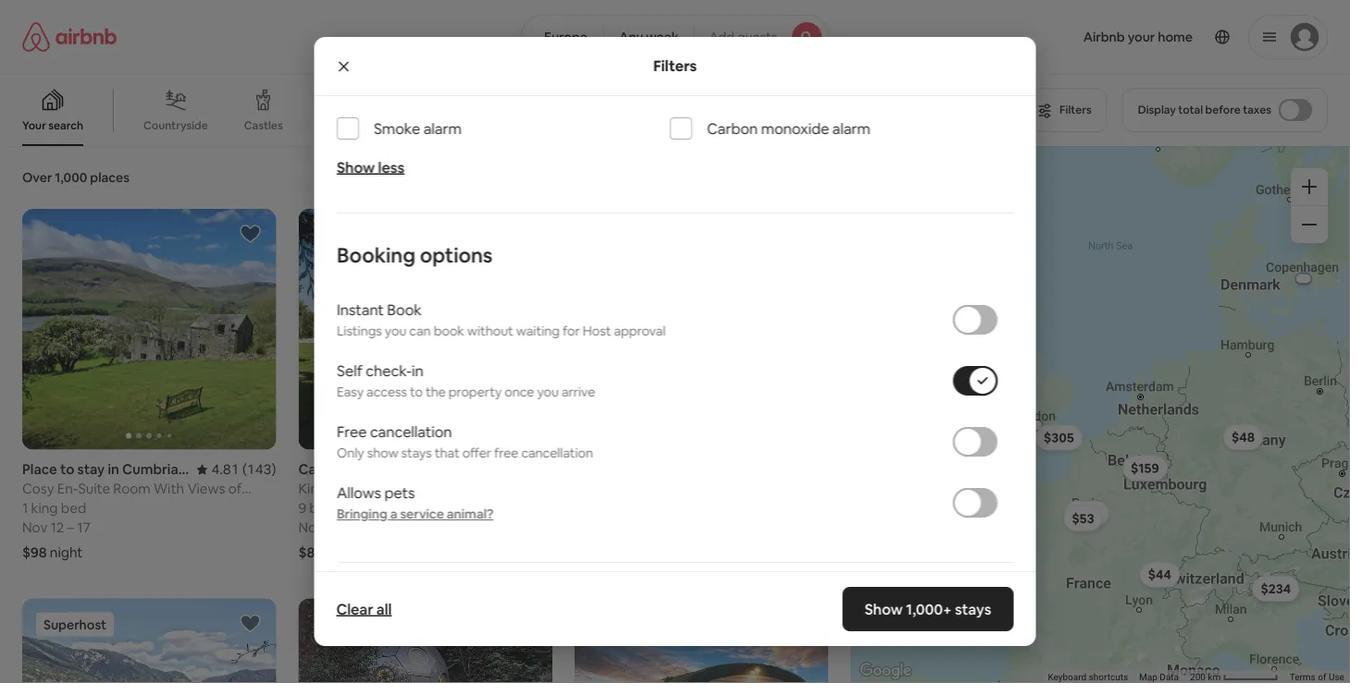 Task type: locate. For each thing, give the bounding box(es) containing it.
carbon monoxide alarm
[[706, 119, 870, 138]]

europe button
[[521, 15, 604, 59]]

4.81 out of 5 average rating,  143 reviews image
[[197, 461, 276, 479]]

nov inside '1 king bed nov 12 – 17 $98 night'
[[22, 519, 47, 537]]

the
[[425, 384, 445, 401]]

stays left that
[[401, 445, 431, 462]]

cancellation right free
[[521, 445, 593, 462]]

before
[[1205, 103, 1241, 117]]

1 right dec
[[384, 519, 390, 537]]

1 vertical spatial in
[[343, 461, 355, 479]]

None search field
[[521, 15, 829, 59]]

in inside castle in fife, uk kinnettles mansion 9 beds nov 26 – dec 1 $808 night
[[343, 461, 355, 479]]

only
[[336, 445, 364, 462]]

200
[[1190, 672, 1206, 683]]

1 horizontal spatial in
[[411, 361, 423, 380]]

show for show 1,000+ stays
[[865, 600, 903, 619]]

1 horizontal spatial show
[[865, 600, 903, 619]]

show
[[336, 158, 374, 177], [865, 600, 903, 619]]

keyboard
[[1048, 672, 1087, 683]]

alarm
[[423, 119, 461, 138], [832, 119, 870, 138]]

map data
[[1139, 672, 1179, 683]]

$313
[[1072, 506, 1101, 522]]

$98 inside '1 king bed nov 12 – 17 $98 night'
[[22, 544, 47, 562]]

king
[[31, 500, 58, 518]]

0 vertical spatial in
[[411, 361, 423, 380]]

free cancellation only show stays that offer free cancellation
[[336, 422, 593, 462]]

0 vertical spatial stays
[[401, 445, 431, 462]]

booking
[[336, 242, 415, 268]]

show left less
[[336, 158, 374, 177]]

0 horizontal spatial in
[[343, 461, 355, 479]]

$310 button
[[956, 324, 1002, 350]]

terms of use link
[[1290, 672, 1344, 683]]

you inside the self check-in easy access to the property once you arrive
[[537, 384, 558, 401]]

that
[[434, 445, 459, 462]]

your
[[22, 118, 46, 133]]

1 horizontal spatial 1
[[384, 519, 390, 537]]

0 horizontal spatial show
[[336, 158, 374, 177]]

breakfasts
[[443, 118, 499, 133]]

1 horizontal spatial stays
[[955, 600, 991, 619]]

stays right 1,000+
[[955, 600, 991, 619]]

$219 button
[[940, 390, 985, 416]]

1 horizontal spatial –
[[346, 519, 352, 537]]

mansion
[[366, 480, 419, 498]]

0 horizontal spatial nov
[[22, 519, 47, 537]]

waiting
[[516, 323, 559, 340]]

zoom in image
[[1302, 180, 1317, 194]]

once
[[504, 384, 534, 401]]

group containing iconic cities
[[0, 74, 1021, 146]]

1 horizontal spatial you
[[537, 384, 558, 401]]

0 vertical spatial you
[[384, 323, 406, 340]]

can
[[409, 323, 430, 340]]

2 night from the left
[[335, 544, 367, 562]]

group
[[0, 74, 1021, 146], [22, 209, 276, 450], [298, 209, 552, 450], [574, 209, 828, 450], [314, 564, 1036, 684], [22, 599, 276, 684], [298, 599, 552, 684], [574, 599, 828, 684]]

show less button
[[336, 158, 404, 177]]

– left 17
[[67, 519, 74, 537]]

carbon
[[706, 119, 757, 138]]

1 – from the left
[[67, 519, 74, 537]]

none search field containing europe
[[521, 15, 829, 59]]

service
[[400, 506, 444, 523]]

castles
[[244, 118, 283, 133]]

booking options
[[336, 242, 492, 268]]

cancellation
[[370, 422, 452, 441], [521, 445, 593, 462]]

nov down king
[[22, 519, 47, 537]]

1 horizontal spatial night
[[335, 544, 367, 562]]

dec
[[356, 519, 381, 537]]

pets
[[384, 484, 415, 502]]

2 nov from the left
[[298, 519, 324, 537]]

$98 up $219
[[955, 323, 979, 339]]

in left fife, on the bottom left of page
[[343, 461, 355, 479]]

google map
showing 32 stays. region
[[851, 146, 1350, 684]]

host
[[582, 323, 611, 340]]

1 horizontal spatial $98
[[955, 323, 979, 339]]

1 inside '1 king bed nov 12 – 17 $98 night'
[[22, 500, 28, 518]]

0 horizontal spatial night
[[50, 544, 83, 562]]

(38)
[[527, 461, 552, 479]]

0 horizontal spatial alarm
[[423, 119, 461, 138]]

in
[[411, 361, 423, 380], [343, 461, 355, 479]]

0 horizontal spatial $98
[[22, 544, 47, 562]]

1 horizontal spatial alarm
[[832, 119, 870, 138]]

0 vertical spatial $98
[[955, 323, 979, 339]]

map data button
[[1139, 671, 1179, 684]]

show 1,000+ stays
[[865, 600, 991, 619]]

0 horizontal spatial stays
[[401, 445, 431, 462]]

night down 26
[[335, 544, 367, 562]]

night
[[50, 544, 83, 562], [335, 544, 367, 562]]

allows pets bringing a service animal?
[[336, 484, 493, 523]]

$159
[[1131, 460, 1159, 477]]

0 horizontal spatial you
[[384, 323, 406, 340]]

all
[[376, 600, 392, 619]]

you right once
[[537, 384, 558, 401]]

bed & breakfasts
[[410, 118, 499, 133]]

0 vertical spatial 1
[[22, 500, 28, 518]]

filters
[[653, 56, 697, 75]]

night down 12
[[50, 544, 83, 562]]

0 horizontal spatial cancellation
[[370, 422, 452, 441]]

$313 button
[[1064, 501, 1109, 527]]

0 vertical spatial show
[[336, 158, 374, 177]]

1 horizontal spatial cancellation
[[521, 445, 593, 462]]

cancellation up 'show'
[[370, 422, 452, 441]]

bed
[[61, 500, 86, 518]]

1 vertical spatial $98
[[22, 544, 47, 562]]

guests
[[737, 29, 777, 45]]

$98 button
[[947, 318, 987, 344]]

beds
[[309, 500, 341, 518]]

1 vertical spatial 1
[[384, 519, 390, 537]]

instant
[[336, 300, 383, 319]]

uk
[[388, 461, 407, 479]]

countryside
[[143, 118, 208, 133]]

beachfront
[[691, 118, 750, 133]]

nov down 9
[[298, 519, 324, 537]]

animal?
[[446, 506, 493, 523]]

2 – from the left
[[346, 519, 352, 537]]

monoxide
[[761, 119, 829, 138]]

europe
[[544, 29, 588, 45]]

you down book
[[384, 323, 406, 340]]

–
[[67, 519, 74, 537], [346, 519, 352, 537]]

total
[[1178, 103, 1203, 117]]

&
[[433, 118, 441, 133]]

fife,
[[357, 461, 385, 479]]

0 vertical spatial cancellation
[[370, 422, 452, 441]]

nov inside castle in fife, uk kinnettles mansion 9 beds nov 26 – dec 1 $808 night
[[298, 519, 324, 537]]

1 left king
[[22, 500, 28, 518]]

0 horizontal spatial 1
[[22, 500, 28, 518]]

$98 down king
[[22, 544, 47, 562]]

1 nov from the left
[[22, 519, 47, 537]]

night inside '1 king bed nov 12 – 17 $98 night'
[[50, 544, 83, 562]]

– right 26
[[346, 519, 352, 537]]

iconic
[[319, 118, 350, 133]]

self
[[336, 361, 362, 380]]

1 vertical spatial show
[[865, 600, 903, 619]]

17
[[77, 519, 90, 537]]

show left 1,000+
[[865, 600, 903, 619]]

clear
[[336, 600, 373, 619]]

terms of use
[[1290, 672, 1344, 683]]

allows
[[336, 484, 381, 502]]

in up to
[[411, 361, 423, 380]]

$48
[[1232, 429, 1255, 446]]

1 horizontal spatial nov
[[298, 519, 324, 537]]

taxes
[[1243, 103, 1271, 117]]

1 vertical spatial you
[[537, 384, 558, 401]]

show for show less
[[336, 158, 374, 177]]

keyboard shortcuts button
[[1048, 671, 1128, 684]]

0 horizontal spatial –
[[67, 519, 74, 537]]

1 night from the left
[[50, 544, 83, 562]]

book
[[387, 300, 421, 319]]

26
[[327, 519, 343, 537]]

12
[[50, 519, 64, 537]]

1 vertical spatial cancellation
[[521, 445, 593, 462]]

self check-in easy access to the property once you arrive
[[336, 361, 595, 401]]



Task type: vqa. For each thing, say whether or not it's contained in the screenshot.
Amazing
yes



Task type: describe. For each thing, give the bounding box(es) containing it.
$305
[[1044, 430, 1074, 447]]

check-
[[365, 361, 411, 380]]

castle
[[298, 461, 340, 479]]

use
[[1329, 672, 1344, 683]]

add guests button
[[694, 15, 829, 59]]

bringing
[[336, 506, 387, 523]]

add to wishlist: tiny home in bolzano, italy image
[[239, 613, 261, 635]]

4.81
[[211, 461, 239, 479]]

– inside castle in fife, uk kinnettles mansion 9 beds nov 26 – dec 1 $808 night
[[346, 519, 352, 537]]

profile element
[[851, 0, 1328, 74]]

1,000+
[[906, 600, 952, 619]]

display
[[1138, 103, 1176, 117]]

any
[[619, 29, 643, 45]]

places
[[90, 169, 129, 186]]

a
[[390, 506, 397, 523]]

offer
[[462, 445, 491, 462]]

display total before taxes button
[[1122, 88, 1328, 132]]

$44 button
[[1140, 562, 1180, 588]]

1 king bed nov 12 – 17 $98 night
[[22, 500, 90, 562]]

1,000
[[55, 169, 87, 186]]

night inside castle in fife, uk kinnettles mansion 9 beds nov 26 – dec 1 $808 night
[[335, 544, 367, 562]]

farms
[[790, 118, 821, 133]]

shortcuts
[[1089, 672, 1128, 683]]

smoke alarm
[[373, 119, 461, 138]]

iconic cities
[[319, 118, 381, 133]]

cities
[[353, 118, 381, 133]]

options
[[419, 242, 492, 268]]

you inside instant book listings you can book without waiting for host approval
[[384, 323, 406, 340]]

$48 button
[[1223, 425, 1263, 451]]

9
[[298, 500, 306, 518]]

km
[[1208, 672, 1221, 683]]

easy
[[336, 384, 363, 401]]

$53
[[1072, 511, 1094, 527]]

$219
[[948, 395, 977, 412]]

$159 button
[[1123, 456, 1168, 482]]

4.81 (143)
[[211, 461, 276, 479]]

clear all button
[[327, 591, 401, 628]]

listings
[[336, 323, 381, 340]]

week
[[646, 29, 679, 45]]

– inside '1 king bed nov 12 – 17 $98 night'
[[67, 519, 74, 537]]

1 alarm from the left
[[423, 119, 461, 138]]

4.92
[[496, 461, 524, 479]]

any week button
[[603, 15, 694, 59]]

any week
[[619, 29, 679, 45]]

instant book listings you can book without waiting for host approval
[[336, 300, 665, 340]]

show less
[[336, 158, 404, 177]]

map
[[1139, 672, 1158, 683]]

search
[[48, 118, 83, 133]]

1 inside castle in fife, uk kinnettles mansion 9 beds nov 26 – dec 1 $808 night
[[384, 519, 390, 537]]

add to wishlist: place to stay in cumbria, uk image
[[239, 223, 261, 245]]

smoke
[[373, 119, 420, 138]]

in inside the self check-in easy access to the property once you arrive
[[411, 361, 423, 380]]

$98 inside "button"
[[955, 323, 979, 339]]

without
[[467, 323, 513, 340]]

book
[[433, 323, 464, 340]]

amazing views
[[861, 118, 939, 133]]

approval
[[613, 323, 665, 340]]

your search
[[22, 118, 83, 133]]

filters dialog
[[314, 0, 1036, 684]]

$305 button
[[1035, 425, 1082, 451]]

for
[[562, 323, 579, 340]]

kinnettles
[[298, 480, 363, 498]]

castle in fife, uk kinnettles mansion 9 beds nov 26 – dec 1 $808 night
[[298, 461, 419, 562]]

property
[[448, 384, 501, 401]]

keyboard shortcuts
[[1048, 672, 1128, 683]]

2 alarm from the left
[[832, 119, 870, 138]]

access
[[366, 384, 407, 401]]

clear all
[[336, 600, 392, 619]]

less
[[378, 158, 404, 177]]

stays inside the free cancellation only show stays that offer free cancellation
[[401, 445, 431, 462]]

arrive
[[561, 384, 595, 401]]

over 1,000 places
[[22, 169, 129, 186]]

show 1,000+ stays link
[[843, 588, 1014, 632]]

over
[[22, 169, 52, 186]]

to
[[409, 384, 422, 401]]

add guests
[[709, 29, 777, 45]]

free
[[336, 422, 366, 441]]

of
[[1318, 672, 1327, 683]]

1 vertical spatial stays
[[955, 600, 991, 619]]

zoom out image
[[1302, 217, 1317, 232]]

$234
[[1261, 581, 1291, 598]]

$53 button
[[1064, 506, 1103, 532]]

free
[[494, 445, 518, 462]]

amazing
[[861, 118, 907, 133]]

google image
[[855, 660, 916, 684]]

$234 button
[[1252, 576, 1299, 602]]



